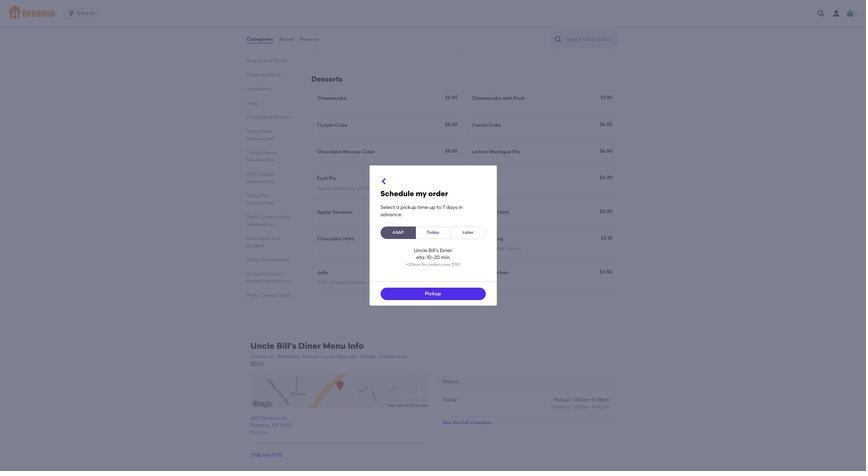 Task type: describe. For each thing, give the bounding box(es) containing it.
other
[[246, 257, 260, 263]]

tasty combination sandwiches
[[246, 214, 291, 227]]

toast inside from the griddle french toast
[[264, 29, 276, 35]]

days
[[446, 205, 457, 211]]

a
[[396, 205, 399, 211]]

1 vertical spatial today
[[443, 397, 457, 403]]

sandwiches inside uncle bill's diner menu info american, breakfast, dinner, lunch specials, salads, sandwiches $$$$$
[[379, 354, 407, 360]]

1 horizontal spatial svg image
[[380, 177, 388, 186]]

tasty for tasty combination sandwiches
[[246, 214, 259, 220]]

with whipped cream. for rice pudding
[[472, 246, 522, 252]]

cinnamon
[[472, 209, 497, 215]]

specials,
[[337, 354, 358, 360]]

bagels
[[246, 58, 262, 63]]

fish
[[260, 193, 269, 199]]

3 button
[[846, 7, 857, 20]]

3017
[[250, 416, 260, 422]]

to
[[437, 205, 441, 211]]

pickup:
[[554, 397, 571, 403]]

and for ends
[[260, 72, 270, 78]]

select
[[380, 205, 395, 211]]

fruit pie
[[317, 176, 336, 182]]

sandwiches inside tasty cheese sandwiches
[[246, 157, 275, 163]]

carrot
[[472, 122, 487, 128]]

full
[[461, 420, 469, 426]]

(718) 661-1770 button
[[250, 452, 282, 459]]

blueberry
[[333, 186, 356, 191]]

123rd st
[[76, 10, 95, 16]]

pickup
[[425, 291, 441, 297]]

tart
[[487, 176, 496, 182]]

sandwiches up chicken
[[261, 257, 289, 263]]

the for see
[[453, 420, 460, 426]]

salads, button
[[359, 353, 377, 361]]

incredible 8 oz. burgers
[[246, 236, 281, 249]]

bagels and toast
[[246, 58, 286, 63]]

cheese for sandwiches
[[260, 150, 278, 156]]

platters
[[273, 114, 291, 120]]

the for from
[[260, 22, 267, 28]]

burgers
[[246, 243, 264, 249]]

flushing
[[250, 423, 270, 429]]

2 horizontal spatial cake
[[489, 122, 501, 128]]

st inside 3017 stratton st flushing , ny 11354 0.60 mi
[[282, 416, 287, 422]]

tasty for tasty fish sandwiches
[[246, 193, 259, 199]]

$6.55 for $6.00
[[445, 148, 458, 154]]

banana
[[317, 44, 336, 50]]

tasty for tasty meat sandwiches
[[246, 128, 259, 134]]

whipped for jello
[[329, 280, 349, 286]]

grilled
[[246, 271, 262, 277]]

11354
[[280, 423, 292, 429]]

stratton
[[262, 416, 281, 422]]

combination
[[260, 214, 291, 220]]

7 layer cake
[[317, 122, 347, 128]]

categories button
[[246, 27, 274, 52]]

about button
[[279, 27, 294, 52]]

3017 stratton st flushing , ny 11354 0.60 mi
[[250, 416, 292, 436]]

info
[[348, 341, 364, 351]]

linzer tart
[[472, 176, 496, 182]]

10–20
[[427, 255, 440, 261]]

661-
[[263, 453, 272, 459]]

tasty for tasty cheese sandwiches
[[246, 150, 259, 156]]

breast
[[246, 278, 261, 284]]

chocolate for chocolate horn
[[317, 236, 342, 242]]

1 horizontal spatial pie
[[512, 149, 520, 155]]

chocolate for chocolate mousse cake
[[317, 149, 342, 155]]

cream. for jello
[[350, 280, 367, 286]]

meat
[[260, 128, 272, 134]]

123rd st button
[[63, 8, 102, 19]]

2 horizontal spatial svg image
[[817, 9, 825, 18]]

$6.00
[[600, 148, 612, 154]]

uncle for menu
[[250, 341, 275, 351]]

steak
[[279, 293, 292, 299]]

linzer
[[472, 176, 486, 182]]

chicken
[[263, 271, 282, 277]]

$4.20 for chocolate horn
[[445, 236, 458, 241]]

1 7:00am–11:45pm from the top
[[572, 397, 610, 403]]

lemon meringue pie
[[472, 149, 520, 155]]

in
[[458, 205, 463, 211]]

cheesecake for cheesecake with fruit
[[472, 96, 501, 101]]

$6.85
[[445, 95, 458, 101]]

for
[[422, 263, 427, 267]]

turnover
[[332, 209, 353, 215]]

layer
[[321, 122, 334, 128]]

Search Uncle Bill's Diner search field
[[564, 36, 617, 43]]

2 7:00am–11:45pm from the top
[[572, 404, 610, 410]]

0 horizontal spatial fruit
[[317, 176, 328, 182]]

salads,
[[360, 354, 377, 360]]

sandwiches down meat
[[246, 136, 275, 142]]

later
[[463, 230, 473, 235]]

,
[[270, 423, 271, 429]]

apple turnover
[[317, 209, 353, 215]]

with
[[502, 96, 512, 101]]

american, button
[[250, 353, 275, 361]]

advance.
[[380, 212, 402, 218]]

pickup
[[401, 205, 416, 211]]

cold salad platters
[[246, 114, 291, 120]]

asap
[[392, 230, 404, 235]]

dairy
[[246, 43, 259, 49]]

up
[[429, 205, 435, 211]]

$5.10
[[601, 236, 612, 241]]

select a pickup time up to 7 days in advance.
[[380, 205, 463, 218]]

sandwiches down fish
[[246, 200, 275, 206]]

dishes
[[260, 43, 275, 49]]

eta:
[[416, 255, 425, 261]]



Task type: vqa. For each thing, say whether or not it's contained in the screenshot.
delivery corresponding to McDonald's
no



Task type: locate. For each thing, give the bounding box(es) containing it.
today down select a pickup time up to 7 days in advance.
[[427, 230, 439, 235]]

sandwiches button
[[379, 353, 407, 361]]

tasty inside tasty meat sandwiches
[[246, 128, 259, 134]]

cheese right philly
[[260, 293, 277, 299]]

carrot cake
[[472, 122, 501, 128]]

svg image left 123rd
[[68, 10, 75, 17]]

appetizers
[[246, 86, 271, 92]]

chocolate left mousse
[[317, 149, 342, 155]]

odds and ends
[[246, 72, 282, 78]]

0 vertical spatial salad
[[259, 114, 272, 120]]

sandwiches up 'incredible'
[[246, 221, 275, 227]]

tasty inside tasty combination sandwiches
[[246, 214, 259, 220]]

cake right carrot
[[489, 122, 501, 128]]

pickup button
[[380, 288, 486, 300]]

salad down tasty cheese sandwiches
[[260, 171, 273, 177]]

and left ends
[[260, 72, 270, 78]]

0 horizontal spatial the
[[260, 22, 267, 28]]

1 horizontal spatial 7
[[443, 205, 445, 211]]

diner up dinner,
[[298, 341, 321, 351]]

$4.20 for linzer tart
[[600, 175, 612, 181]]

1 cheesecake from the left
[[317, 96, 346, 101]]

other sandwiches
[[246, 257, 289, 263]]

search icon image
[[554, 35, 562, 44]]

1 horizontal spatial uncle
[[414, 248, 427, 254]]

1 vertical spatial toast
[[274, 58, 286, 63]]

0 vertical spatial bill's
[[429, 248, 439, 254]]

tasty left fish
[[246, 193, 259, 199]]

hours
[[443, 378, 459, 385]]

1 horizontal spatial with
[[472, 246, 483, 252]]

sandwiches up fish
[[246, 179, 275, 184]]

1 vertical spatial 7:00am–11:45pm
[[572, 404, 610, 410]]

over
[[442, 263, 451, 267]]

cheese inside tasty cheese sandwiches
[[260, 150, 278, 156]]

dairy dishes
[[246, 43, 275, 49]]

whipped for rice pudding
[[484, 246, 504, 252]]

bill's inside uncle bill's diner menu info american, breakfast, dinner, lunch specials, salads, sandwiches $$$$$
[[277, 341, 296, 351]]

st
[[90, 10, 95, 16], [282, 416, 287, 422]]

1 horizontal spatial bill's
[[429, 248, 439, 254]]

dinner, button
[[302, 353, 319, 361]]

2 chocolate from the top
[[317, 236, 342, 242]]

tasty down tasty fish sandwiches
[[246, 214, 259, 220]]

see the full schedule button
[[437, 417, 497, 429]]

$6.55 left lemon
[[445, 148, 458, 154]]

1 vertical spatial horn
[[343, 236, 355, 242]]

tasty for tasty salad sandwiches
[[246, 171, 259, 177]]

salad for tasty
[[260, 171, 273, 177]]

horn for cinnamon horn
[[498, 209, 509, 215]]

salad inside tasty salad sandwiches
[[260, 171, 273, 177]]

0 vertical spatial toast
[[264, 29, 276, 35]]

tasty meat sandwiches
[[246, 128, 275, 142]]

mi
[[262, 430, 267, 436]]

1 vertical spatial salad
[[260, 171, 273, 177]]

desserts
[[311, 75, 343, 83]]

1 horizontal spatial st
[[282, 416, 287, 422]]

tasty left meat
[[246, 128, 259, 134]]

1 vertical spatial with whipped cream.
[[317, 280, 367, 286]]

the
[[260, 22, 267, 28], [453, 420, 460, 426]]

cheesecake down desserts
[[317, 96, 346, 101]]

horn right cinnamon
[[498, 209, 509, 215]]

today
[[427, 230, 439, 235], [443, 397, 457, 403]]

schedule
[[380, 190, 414, 198]]

order
[[428, 190, 448, 198]]

cold
[[246, 114, 258, 120]]

1 vertical spatial st
[[282, 416, 287, 422]]

1 vertical spatial 7
[[443, 205, 445, 211]]

cake for chocolate mousse cake
[[362, 149, 375, 155]]

1 horizontal spatial with whipped cream.
[[472, 246, 522, 252]]

pickup: 7:00am–11:45pm delivery: 7:00am–11:45pm
[[551, 397, 610, 410]]

svg image left svg image
[[817, 9, 825, 18]]

$4.20 up the $5.10
[[600, 209, 612, 215]]

1 vertical spatial and
[[260, 72, 270, 78]]

mousse
[[343, 149, 361, 155]]

$4.20 left in
[[445, 209, 458, 215]]

chocolate down apple
[[317, 236, 342, 242]]

sandwiches inside grilled chicken breast sandwiches
[[263, 278, 291, 284]]

with whipped cream. for jello
[[317, 280, 367, 286]]

0 horizontal spatial svg image
[[68, 10, 75, 17]]

schedule
[[470, 420, 491, 426]]

tasty inside tasty fish sandwiches
[[246, 193, 259, 199]]

$6.55 up $6.00
[[600, 122, 612, 127]]

cheesecake with fruit
[[472, 96, 524, 101]]

the left full
[[453, 420, 460, 426]]

0 horizontal spatial cake
[[335, 122, 347, 128]]

0 vertical spatial fruit
[[514, 96, 524, 101]]

split
[[337, 44, 347, 50]]

cake for 7 layer cake
[[335, 122, 347, 128]]

sandwiches up tasty salad sandwiches
[[246, 157, 275, 163]]

cheesecake for cheesecake
[[317, 96, 346, 101]]

1 horizontal spatial cream.
[[505, 246, 522, 252]]

horn
[[498, 209, 509, 215], [343, 236, 355, 242]]

grilled chicken breast sandwiches
[[246, 271, 291, 284]]

fruit right with
[[514, 96, 524, 101]]

7:00am–11:45pm right delivery: in the right of the page
[[572, 404, 610, 410]]

0 vertical spatial 7
[[317, 122, 319, 128]]

1 vertical spatial with
[[317, 280, 328, 286]]

asap button
[[380, 227, 416, 239]]

st right 123rd
[[90, 10, 95, 16]]

diner inside uncle bill's diner menu info american, breakfast, dinner, lunch specials, salads, sandwiches $$$$$
[[298, 341, 321, 351]]

1 vertical spatial uncle
[[250, 341, 275, 351]]

tasty down tasty cheese sandwiches
[[246, 171, 259, 177]]

main navigation navigation
[[0, 0, 866, 27]]

philly cheese steak
[[246, 293, 292, 299]]

today inside button
[[427, 230, 439, 235]]

0 horizontal spatial diner
[[298, 341, 321, 351]]

apple
[[317, 209, 331, 215]]

0 horizontal spatial pie
[[329, 176, 336, 182]]

0 vertical spatial the
[[260, 22, 267, 28]]

cream. for rice pudding
[[505, 246, 522, 252]]

pie up apple,
[[329, 176, 336, 182]]

0 vertical spatial today
[[427, 230, 439, 235]]

whipped
[[484, 246, 504, 252], [329, 280, 349, 286]]

1 horizontal spatial horn
[[498, 209, 509, 215]]

see
[[443, 420, 451, 426]]

1 chocolate from the top
[[317, 149, 342, 155]]

1 vertical spatial cheese
[[260, 293, 277, 299]]

pie
[[512, 149, 520, 155], [329, 176, 336, 182]]

from
[[246, 22, 258, 28]]

hamantaschen
[[472, 270, 508, 276]]

the inside from the griddle french toast
[[260, 22, 267, 28]]

1 horizontal spatial cake
[[362, 149, 375, 155]]

horn down turnover
[[343, 236, 355, 242]]

0 horizontal spatial today
[[427, 230, 439, 235]]

rice
[[472, 236, 482, 242]]

7 left layer
[[317, 122, 319, 128]]

the inside button
[[453, 420, 460, 426]]

with whipped cream. down pudding
[[472, 246, 522, 252]]

0 vertical spatial uncle
[[414, 248, 427, 254]]

0 vertical spatial with whipped cream.
[[472, 246, 522, 252]]

delivery:
[[551, 404, 571, 410]]

0 vertical spatial chocolate
[[317, 149, 342, 155]]

$150
[[452, 263, 460, 267]]

svg image right "cherry."
[[380, 177, 388, 186]]

$4.20 for apple turnover
[[445, 209, 458, 215]]

1 horizontal spatial diner
[[440, 248, 452, 254]]

0 horizontal spatial horn
[[343, 236, 355, 242]]

categories
[[247, 36, 273, 42]]

toast down griddle
[[264, 29, 276, 35]]

cheese for steak
[[260, 293, 277, 299]]

meringue
[[489, 149, 511, 155]]

lunch
[[321, 354, 336, 360]]

chocolate mousse cake
[[317, 149, 375, 155]]

bill's for menu
[[277, 341, 296, 351]]

min
[[441, 255, 450, 261]]

uncle inside uncle bill's diner menu info american, breakfast, dinner, lunch specials, salads, sandwiches $$$$$
[[250, 341, 275, 351]]

0 vertical spatial diner
[[440, 248, 452, 254]]

$7.45
[[601, 95, 612, 101]]

and for toast
[[263, 58, 273, 63]]

later button
[[450, 227, 486, 239]]

diner for eta:
[[440, 248, 452, 254]]

0 vertical spatial and
[[263, 58, 273, 63]]

salad right cold
[[259, 114, 272, 120]]

cheesecake
[[317, 96, 346, 101], [472, 96, 501, 101]]

2 cheesecake from the left
[[472, 96, 501, 101]]

1 tasty from the top
[[246, 128, 259, 134]]

tasty inside tasty salad sandwiches
[[246, 171, 259, 177]]

tasty inside tasty cheese sandwiches
[[246, 150, 259, 156]]

bill's inside uncle bill's diner eta: 10–20 min +20min for orders over $150
[[429, 248, 439, 254]]

0 vertical spatial horn
[[498, 209, 509, 215]]

orders
[[428, 263, 441, 267]]

ny
[[272, 423, 279, 429]]

tasty down tasty meat sandwiches
[[246, 150, 259, 156]]

7:00am–11:45pm right pickup:
[[572, 397, 610, 403]]

schedule my order
[[380, 190, 448, 198]]

reviews button
[[299, 27, 319, 52]]

1 vertical spatial cream.
[[350, 280, 367, 286]]

diner up min
[[440, 248, 452, 254]]

0 horizontal spatial with
[[317, 280, 328, 286]]

2 tasty from the top
[[246, 150, 259, 156]]

1 vertical spatial diner
[[298, 341, 321, 351]]

fruit up apple,
[[317, 176, 328, 182]]

cake right layer
[[335, 122, 347, 128]]

with down jello
[[317, 280, 328, 286]]

chocolate
[[317, 149, 342, 155], [317, 236, 342, 242]]

0 horizontal spatial cream.
[[350, 280, 367, 286]]

st up 11354
[[282, 416, 287, 422]]

0 horizontal spatial bill's
[[277, 341, 296, 351]]

odds
[[246, 72, 259, 78]]

reviews
[[300, 36, 319, 42]]

today down hours
[[443, 397, 457, 403]]

1 horizontal spatial whipped
[[484, 246, 504, 252]]

7 inside select a pickup time up to 7 days in advance.
[[443, 205, 445, 211]]

(718)
[[250, 453, 261, 459]]

the right the from
[[260, 22, 267, 28]]

diner for menu
[[298, 341, 321, 351]]

3
[[854, 10, 857, 16]]

sandwiches down chicken
[[263, 278, 291, 284]]

sandwiches inside tasty combination sandwiches
[[246, 221, 275, 227]]

7:00am–11:45pm
[[572, 397, 610, 403], [572, 404, 610, 410]]

with down the rice
[[472, 246, 483, 252]]

uncle inside uncle bill's diner eta: 10–20 min +20min for orders over $150
[[414, 248, 427, 254]]

and right bagels
[[263, 58, 273, 63]]

pudding
[[483, 236, 503, 242]]

with whipped cream. down jello
[[317, 280, 367, 286]]

bill's up the breakfast,
[[277, 341, 296, 351]]

today button
[[415, 227, 451, 239]]

banana split button
[[313, 40, 462, 61]]

bill's up 10–20
[[429, 248, 439, 254]]

philly
[[246, 293, 258, 299]]

cake right mousse
[[362, 149, 375, 155]]

0 horizontal spatial uncle
[[250, 341, 275, 351]]

bill's for eta:
[[429, 248, 439, 254]]

1 vertical spatial whipped
[[329, 280, 349, 286]]

0 horizontal spatial 7
[[317, 122, 319, 128]]

$$$$$
[[250, 361, 264, 368]]

0 horizontal spatial cheesecake
[[317, 96, 346, 101]]

$4.20 up min
[[445, 236, 458, 241]]

+20min
[[406, 263, 421, 267]]

$6.55 for $6.55
[[445, 122, 458, 127]]

3 tasty from the top
[[246, 171, 259, 177]]

5 tasty from the top
[[246, 214, 259, 220]]

apple,
[[317, 186, 332, 191]]

see the full schedule
[[443, 420, 491, 426]]

salad
[[259, 114, 272, 120], [260, 171, 273, 177]]

st inside button
[[90, 10, 95, 16]]

0 vertical spatial pie
[[512, 149, 520, 155]]

cheese down tasty meat sandwiches
[[260, 150, 278, 156]]

7 right to
[[443, 205, 445, 211]]

0.60
[[250, 430, 260, 436]]

0 vertical spatial cream.
[[505, 246, 522, 252]]

$6.55 down $6.85
[[445, 122, 458, 127]]

4 tasty from the top
[[246, 193, 259, 199]]

svg image inside 123rd st button
[[68, 10, 75, 17]]

1 vertical spatial pie
[[329, 176, 336, 182]]

diner inside uncle bill's diner eta: 10–20 min +20min for orders over $150
[[440, 248, 452, 254]]

with
[[472, 246, 483, 252], [317, 280, 328, 286]]

jello
[[317, 270, 328, 276]]

salad for cold
[[259, 114, 272, 120]]

sandwiches right salads,
[[379, 354, 407, 360]]

1 vertical spatial the
[[453, 420, 460, 426]]

ends
[[271, 72, 282, 78]]

time
[[418, 205, 428, 211]]

0 horizontal spatial with whipped cream.
[[317, 280, 367, 286]]

menu
[[323, 341, 346, 351]]

1 horizontal spatial cheesecake
[[472, 96, 501, 101]]

1 horizontal spatial the
[[453, 420, 460, 426]]

cheesecake left with
[[472, 96, 501, 101]]

0 vertical spatial cheese
[[260, 150, 278, 156]]

$4.20 for cinnamon horn
[[600, 209, 612, 215]]

0 vertical spatial whipped
[[484, 246, 504, 252]]

uncle up 'eta:'
[[414, 248, 427, 254]]

$4.20
[[600, 175, 612, 181], [445, 209, 458, 215], [600, 209, 612, 215], [445, 236, 458, 241]]

svg image
[[846, 9, 854, 18]]

lunch specials, button
[[321, 353, 358, 361]]

horn for chocolate horn
[[343, 236, 355, 242]]

with for rice pudding
[[472, 246, 483, 252]]

0 vertical spatial with
[[472, 246, 483, 252]]

1 vertical spatial fruit
[[317, 176, 328, 182]]

lemon
[[472, 149, 488, 155]]

uncle for eta:
[[414, 248, 427, 254]]

0 horizontal spatial st
[[90, 10, 95, 16]]

0 vertical spatial st
[[90, 10, 95, 16]]

0 vertical spatial 7:00am–11:45pm
[[572, 397, 610, 403]]

1 horizontal spatial fruit
[[514, 96, 524, 101]]

with for jello
[[317, 280, 328, 286]]

uncle bill's diner menu info american, breakfast, dinner, lunch specials, salads, sandwiches $$$$$
[[250, 341, 407, 368]]

1 vertical spatial chocolate
[[317, 236, 342, 242]]

toast up ends
[[274, 58, 286, 63]]

or
[[357, 186, 362, 191]]

$4.20 down $6.00
[[600, 175, 612, 181]]

bill's
[[429, 248, 439, 254], [277, 341, 296, 351]]

svg image
[[817, 9, 825, 18], [68, 10, 75, 17], [380, 177, 388, 186]]

1 horizontal spatial today
[[443, 397, 457, 403]]

1 vertical spatial bill's
[[277, 341, 296, 351]]

0 horizontal spatial whipped
[[329, 280, 349, 286]]

pie right meringue
[[512, 149, 520, 155]]

uncle up american,
[[250, 341, 275, 351]]



